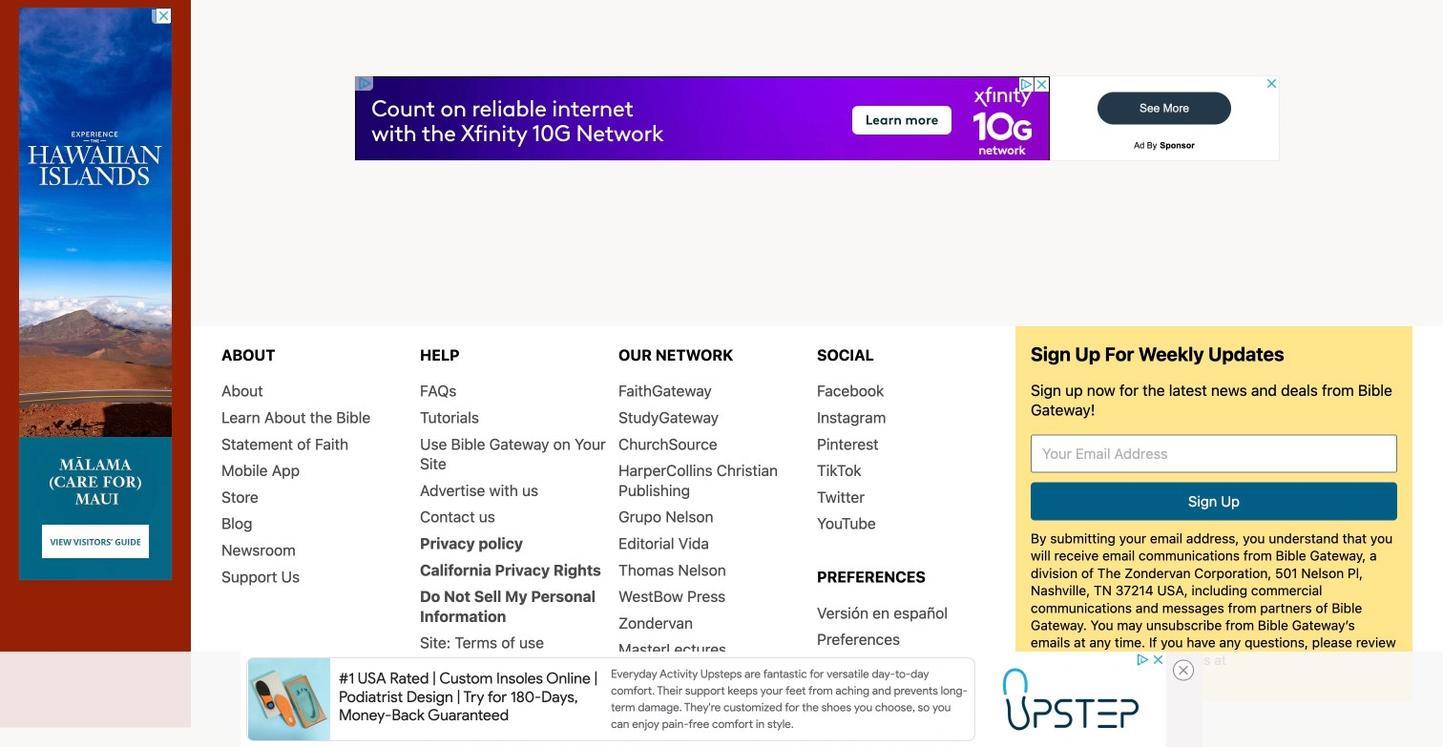 Task type: vqa. For each thing, say whether or not it's contained in the screenshot.
the Search image at right
no



Task type: locate. For each thing, give the bounding box(es) containing it.
Your Email Address text field
[[1031, 435, 1398, 473]]

None submit
[[1031, 483, 1398, 521]]

advertisement element
[[19, 8, 172, 580], [354, 75, 1280, 161], [241, 652, 1167, 748]]



